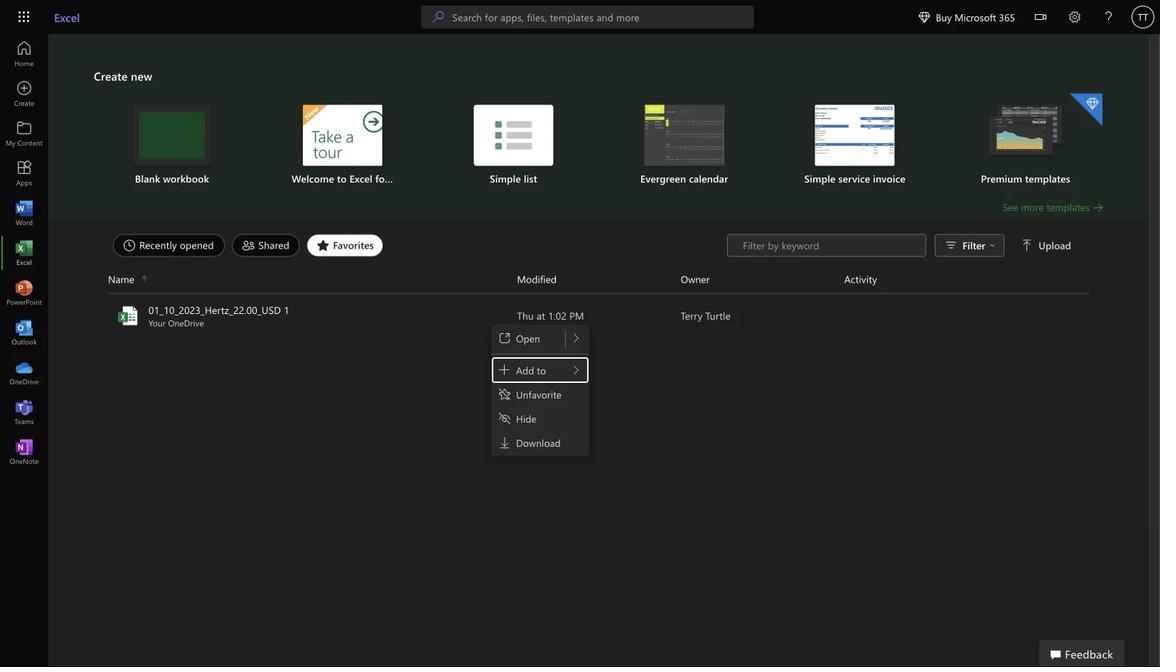 Task type: vqa. For each thing, say whether or not it's contained in the screenshot.
1st Tab
no



Task type: describe. For each thing, give the bounding box(es) containing it.
tt
[[1139, 11, 1149, 22]]

name 01_10_2023_hertz_22.00_usd 1 cell
[[108, 303, 517, 329]]

list inside create new main content
[[94, 92, 1105, 200]]

displaying 1 out of 5 files. status
[[728, 234, 1075, 257]]

see more templates
[[1003, 201, 1090, 214]]

add
[[516, 364, 535, 377]]

1:02
[[548, 309, 567, 323]]

create new
[[94, 68, 152, 84]]

 buy microsoft 365
[[919, 10, 1016, 23]]

01_10_2023_hertz_22.00_usd 1 your onedrive
[[149, 304, 289, 329]]

to for add
[[537, 364, 546, 377]]

premium
[[982, 172, 1023, 185]]

evergreen
[[641, 172, 687, 185]]

activity
[[845, 273, 878, 286]]

add to
[[516, 364, 546, 377]]

open group
[[494, 327, 588, 350]]

at
[[537, 309, 546, 323]]

excel inside "banner"
[[54, 9, 80, 25]]

thu at 1:02 pm
[[517, 309, 585, 323]]

my content image
[[17, 127, 31, 141]]

simple service invoice element
[[779, 105, 932, 186]]

blank workbook
[[135, 172, 209, 185]]

calendar
[[689, 172, 729, 185]]

service
[[839, 172, 871, 185]]

word image
[[17, 206, 31, 221]]

welcome
[[292, 172, 334, 185]]

open
[[516, 332, 541, 345]]

new
[[131, 68, 152, 84]]

simple for simple list
[[490, 172, 521, 185]]

premium templates image
[[987, 105, 1066, 161]]

teams image
[[17, 405, 31, 420]]

simple list element
[[437, 105, 591, 186]]

to for welcome
[[337, 172, 347, 185]]

recently
[[139, 239, 177, 252]]

your
[[149, 318, 166, 329]]

onedrive
[[168, 318, 204, 329]]

0 horizontal spatial excel image
[[17, 246, 31, 260]]

Filter by keyword text field
[[742, 239, 919, 253]]

premium templates
[[982, 172, 1071, 185]]

apps image
[[17, 166, 31, 181]]

name
[[108, 273, 134, 286]]

premium templates element
[[950, 94, 1103, 186]]

tab list inside create new main content
[[110, 234, 728, 257]]

tt button
[[1127, 0, 1161, 34]]

favorites tab
[[303, 234, 387, 257]]


[[1036, 11, 1047, 23]]

simple for simple service invoice
[[805, 172, 836, 185]]

recently opened
[[139, 239, 214, 252]]

outlook image
[[17, 326, 31, 340]]

see more templates button
[[1003, 200, 1105, 214]]

onedrive image
[[17, 366, 31, 380]]

onenote image
[[17, 445, 31, 460]]

recently opened element
[[113, 234, 225, 257]]

templates inside "list"
[[1026, 172, 1071, 185]]

shared
[[259, 239, 290, 252]]

 upload
[[1022, 239, 1072, 252]]

owner button
[[681, 271, 845, 288]]

menu containing open
[[494, 327, 588, 455]]

terry
[[681, 309, 703, 323]]

see
[[1003, 201, 1019, 214]]



Task type: locate. For each thing, give the bounding box(es) containing it.
thu
[[517, 309, 534, 323]]

menu
[[494, 327, 588, 455]]

row inside create new main content
[[108, 271, 1090, 294]]

excel image
[[17, 246, 31, 260], [117, 305, 139, 328]]

shared element
[[232, 234, 300, 257]]

1 horizontal spatial excel
[[350, 172, 373, 185]]

1 vertical spatial to
[[537, 364, 546, 377]]

templates
[[1026, 172, 1071, 185], [1047, 201, 1090, 214]]

buy
[[936, 10, 953, 23]]

excel inside "list"
[[350, 172, 373, 185]]

the
[[392, 172, 407, 185]]

365
[[1000, 10, 1016, 23]]

blank
[[135, 172, 160, 185]]

microsoft
[[955, 10, 997, 23]]

pm
[[570, 309, 585, 323]]

terry turtle
[[681, 309, 731, 323]]

0 horizontal spatial to
[[337, 172, 347, 185]]

simple left list
[[490, 172, 521, 185]]

add to menu item
[[494, 359, 588, 382]]

simple left service
[[805, 172, 836, 185]]

simple service invoice image
[[816, 105, 895, 166]]

modified
[[517, 273, 557, 286]]

excel image inside name 01_10_2023_hertz_22.00_usd 1 cell
[[117, 305, 139, 328]]

list
[[94, 92, 1105, 200]]

0 vertical spatial excel image
[[17, 246, 31, 260]]

unfavorite
[[516, 388, 562, 401]]

welcome to excel for the web element
[[266, 105, 429, 186]]

tab list
[[110, 234, 728, 257]]

download menu item
[[494, 432, 588, 455]]

templates right more
[[1047, 201, 1090, 214]]

premium templates diamond image
[[1071, 94, 1103, 126]]

home image
[[17, 47, 31, 61]]

templates inside button
[[1047, 201, 1090, 214]]

filter 
[[963, 239, 996, 252]]

templates up the see more templates
[[1026, 172, 1071, 185]]

1 vertical spatial excel
[[350, 172, 373, 185]]

1 vertical spatial excel image
[[117, 305, 139, 328]]

list
[[524, 172, 538, 185]]

shared tab
[[229, 234, 303, 257]]

1 simple from the left
[[490, 172, 521, 185]]

0 vertical spatial excel
[[54, 9, 80, 25]]

1 horizontal spatial to
[[537, 364, 546, 377]]

opened
[[180, 239, 214, 252]]

Search box. Suggestions appear as you type. search field
[[453, 6, 754, 28]]

owner
[[681, 273, 710, 286]]

2 simple from the left
[[805, 172, 836, 185]]

excel banner
[[0, 0, 1161, 37]]

simple inside 'element'
[[490, 172, 521, 185]]

excel
[[54, 9, 80, 25], [350, 172, 373, 185]]

to
[[337, 172, 347, 185], [537, 364, 546, 377]]


[[919, 11, 931, 23]]

0 horizontal spatial simple
[[490, 172, 521, 185]]

evergreen calendar
[[641, 172, 729, 185]]

favorites
[[333, 239, 374, 252]]

feedback button
[[1040, 641, 1125, 668]]

powerpoint image
[[17, 286, 31, 300]]

01_10_2023_hertz_22.00_usd
[[149, 304, 281, 317]]

welcome to excel for the web image
[[303, 105, 383, 166]]

workbook
[[163, 172, 209, 185]]

simple service invoice
[[805, 172, 906, 185]]

to right add
[[537, 364, 546, 377]]

create
[[94, 68, 128, 84]]

recently opened tab
[[110, 234, 229, 257]]

to right welcome
[[337, 172, 347, 185]]

simple list image
[[474, 105, 554, 166]]

1 horizontal spatial excel image
[[117, 305, 139, 328]]

1
[[284, 304, 289, 317]]

create new main content
[[48, 34, 1150, 335]]

unfavorite menu item
[[494, 383, 588, 406]]

modified button
[[517, 271, 681, 288]]

excel image up powerpoint icon
[[17, 246, 31, 260]]


[[1022, 240, 1034, 251]]

invoice
[[874, 172, 906, 185]]

excel image left your
[[117, 305, 139, 328]]

0 vertical spatial templates
[[1026, 172, 1071, 185]]

open menu item
[[494, 327, 566, 350]]

row containing name
[[108, 271, 1090, 294]]

filter
[[963, 239, 986, 252]]

None search field
[[421, 6, 754, 28]]

web
[[409, 172, 429, 185]]

activity, column 4 of 4 column header
[[845, 271, 1090, 288]]

tab list containing recently opened
[[110, 234, 728, 257]]

to inside "list"
[[337, 172, 347, 185]]

hide menu item
[[494, 408, 588, 430]]

for
[[376, 172, 389, 185]]

0 horizontal spatial excel
[[54, 9, 80, 25]]

 button
[[1024, 0, 1058, 37]]

create image
[[17, 87, 31, 101]]

evergreen calendar element
[[608, 105, 762, 186]]

welcome to excel for the web
[[292, 172, 429, 185]]

list containing blank workbook
[[94, 92, 1105, 200]]

0 vertical spatial to
[[337, 172, 347, 185]]


[[990, 243, 996, 249]]

feedback
[[1066, 647, 1114, 662]]

simple
[[490, 172, 521, 185], [805, 172, 836, 185]]

favorites element
[[307, 234, 383, 257]]

more
[[1022, 201, 1045, 214]]

to inside menu item
[[537, 364, 546, 377]]

1 horizontal spatial simple
[[805, 172, 836, 185]]

name button
[[108, 271, 517, 288]]

1 vertical spatial templates
[[1047, 201, 1090, 214]]

upload
[[1039, 239, 1072, 252]]

navigation
[[0, 34, 48, 472]]

download
[[516, 436, 561, 450]]

evergreen calendar image
[[645, 105, 725, 166]]

row
[[108, 271, 1090, 294]]

hide
[[516, 412, 537, 425]]

simple list
[[490, 172, 538, 185]]

turtle
[[706, 309, 731, 323]]

blank workbook element
[[95, 105, 249, 186]]



